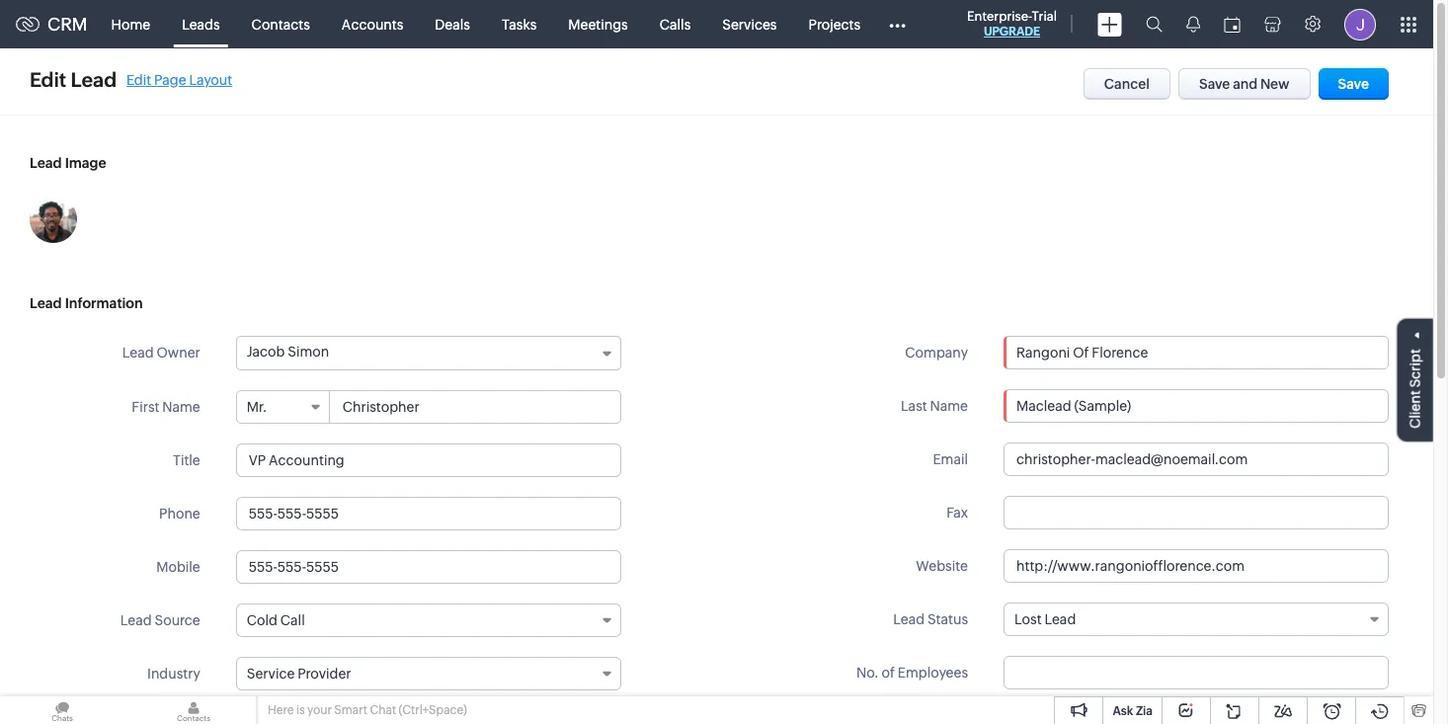 Task type: vqa. For each thing, say whether or not it's contained in the screenshot.
is
yes



Task type: describe. For each thing, give the bounding box(es) containing it.
meetings link
[[552, 0, 644, 48]]

accounts
[[342, 16, 403, 32]]

(ctrl+space)
[[399, 703, 467, 717]]

mr.
[[247, 399, 267, 415]]

image image
[[30, 196, 77, 243]]

Service Provider field
[[236, 657, 621, 690]]

simon
[[288, 344, 329, 360]]

signals element
[[1175, 0, 1212, 48]]

lost lead
[[1014, 611, 1076, 627]]

industry
[[147, 666, 200, 682]]

create menu image
[[1097, 12, 1122, 36]]

enterprise-
[[967, 9, 1032, 24]]

home link
[[95, 0, 166, 48]]

contacts image
[[131, 696, 256, 724]]

and
[[1233, 76, 1258, 92]]

lead for lead information
[[30, 295, 62, 311]]

calendar image
[[1224, 16, 1241, 32]]

employees
[[898, 665, 968, 681]]

deals link
[[419, 0, 486, 48]]

layout
[[189, 72, 232, 87]]

lead for lead source
[[120, 612, 152, 628]]

here
[[268, 703, 294, 717]]

tasks link
[[486, 0, 552, 48]]

deals
[[435, 16, 470, 32]]

save button
[[1318, 68, 1389, 100]]

upgrade
[[984, 25, 1040, 39]]

save and new button
[[1178, 68, 1310, 100]]

lead source
[[120, 612, 200, 628]]

calls
[[660, 16, 691, 32]]

lead owner
[[122, 345, 200, 361]]

mobile
[[156, 559, 200, 575]]

email
[[933, 451, 968, 467]]

projects
[[809, 16, 860, 32]]

0 horizontal spatial edit
[[30, 68, 66, 91]]

tasks
[[502, 16, 537, 32]]

Lost Lead field
[[1004, 603, 1389, 636]]

page
[[154, 72, 186, 87]]

fax
[[946, 505, 968, 521]]

lead image
[[30, 155, 106, 171]]

service provider
[[247, 666, 351, 682]]

company
[[905, 345, 968, 361]]

lead for lead image
[[30, 155, 62, 171]]

profile element
[[1333, 0, 1388, 48]]

jacob simon
[[247, 344, 329, 360]]

search element
[[1134, 0, 1175, 48]]

information
[[65, 295, 143, 311]]

contacts link
[[236, 0, 326, 48]]

name for first name
[[162, 399, 200, 415]]

cold call
[[247, 612, 305, 628]]

save for save and new
[[1199, 76, 1230, 92]]

last
[[901, 398, 927, 414]]

edit page layout link
[[127, 72, 232, 87]]

lead status
[[893, 611, 968, 627]]

home
[[111, 16, 150, 32]]

ask zia
[[1113, 704, 1153, 718]]

cancel
[[1104, 76, 1150, 92]]

owner
[[157, 345, 200, 361]]

edit inside edit lead edit page layout
[[127, 72, 151, 87]]

no. of employees
[[856, 665, 968, 681]]

services
[[722, 16, 777, 32]]



Task type: locate. For each thing, give the bounding box(es) containing it.
edit lead edit page layout
[[30, 68, 232, 91]]

services link
[[707, 0, 793, 48]]

calls link
[[644, 0, 707, 48]]

create menu element
[[1086, 0, 1134, 48]]

1 horizontal spatial name
[[930, 398, 968, 414]]

edit left page
[[127, 72, 151, 87]]

name for last name
[[930, 398, 968, 414]]

lead left status
[[893, 611, 925, 627]]

cold
[[247, 612, 277, 628]]

service
[[247, 666, 295, 682]]

last name
[[901, 398, 968, 414]]

image
[[65, 155, 106, 171]]

1 save from the left
[[1199, 76, 1230, 92]]

source
[[155, 612, 200, 628]]

status
[[927, 611, 968, 627]]

chat
[[370, 703, 396, 717]]

profile image
[[1344, 8, 1376, 40]]

Mr. field
[[237, 391, 330, 423]]

script
[[1408, 348, 1423, 387]]

new
[[1260, 76, 1290, 92]]

lead left source
[[120, 612, 152, 628]]

here is your smart chat (ctrl+space)
[[268, 703, 467, 717]]

None text field
[[331, 391, 620, 423], [236, 444, 621, 477], [1004, 656, 1389, 689], [331, 391, 620, 423], [236, 444, 621, 477], [1004, 656, 1389, 689]]

name right first on the left of the page
[[162, 399, 200, 415]]

first name
[[132, 399, 200, 415]]

contacts
[[252, 16, 310, 32]]

of
[[882, 665, 895, 681]]

edit down crm link
[[30, 68, 66, 91]]

chats image
[[0, 696, 124, 724]]

cancel button
[[1083, 68, 1171, 100]]

lead left information in the top left of the page
[[30, 295, 62, 311]]

lead for lead owner
[[122, 345, 154, 361]]

None text field
[[1005, 337, 1388, 368], [1004, 389, 1389, 423], [1004, 443, 1389, 476], [1004, 496, 1389, 529], [236, 497, 621, 530], [1004, 549, 1389, 583], [236, 550, 621, 584], [258, 711, 620, 724], [1005, 337, 1388, 368], [1004, 389, 1389, 423], [1004, 443, 1389, 476], [1004, 496, 1389, 529], [236, 497, 621, 530], [1004, 549, 1389, 583], [236, 550, 621, 584], [258, 711, 620, 724]]

save inside the save and new button
[[1199, 76, 1230, 92]]

Other Modules field
[[876, 8, 919, 40]]

lead down 'crm'
[[71, 68, 117, 91]]

zia
[[1136, 704, 1153, 718]]

name right last
[[930, 398, 968, 414]]

first
[[132, 399, 159, 415]]

search image
[[1146, 16, 1163, 33]]

provider
[[297, 666, 351, 682]]

crm link
[[16, 14, 88, 35]]

accounts link
[[326, 0, 419, 48]]

save and new
[[1199, 76, 1290, 92]]

1 horizontal spatial save
[[1338, 76, 1369, 92]]

save down profile image
[[1338, 76, 1369, 92]]

call
[[280, 612, 305, 628]]

enterprise-trial upgrade
[[967, 9, 1057, 39]]

meetings
[[568, 16, 628, 32]]

no.
[[856, 665, 879, 681]]

lead right lost
[[1045, 611, 1076, 627]]

1 horizontal spatial edit
[[127, 72, 151, 87]]

lead for lead status
[[893, 611, 925, 627]]

0 horizontal spatial name
[[162, 399, 200, 415]]

ask
[[1113, 704, 1133, 718]]

client
[[1408, 390, 1423, 428]]

smart
[[334, 703, 367, 717]]

lead left "owner"
[[122, 345, 154, 361]]

crm
[[47, 14, 88, 35]]

trial
[[1032, 9, 1057, 24]]

phone
[[159, 506, 200, 522]]

website
[[916, 558, 968, 574]]

lead inside "field"
[[1045, 611, 1076, 627]]

lead
[[71, 68, 117, 91], [30, 155, 62, 171], [30, 295, 62, 311], [122, 345, 154, 361], [893, 611, 925, 627], [1045, 611, 1076, 627], [120, 612, 152, 628]]

leads link
[[166, 0, 236, 48]]

client script
[[1408, 348, 1423, 428]]

save
[[1199, 76, 1230, 92], [1338, 76, 1369, 92]]

Cold Call field
[[236, 604, 621, 637]]

lead left image
[[30, 155, 62, 171]]

projects link
[[793, 0, 876, 48]]

title
[[173, 452, 200, 468]]

your
[[307, 703, 332, 717]]

jacob
[[247, 344, 285, 360]]

save left and
[[1199, 76, 1230, 92]]

lead information
[[30, 295, 143, 311]]

None field
[[1005, 337, 1388, 368]]

leads
[[182, 16, 220, 32]]

2 save from the left
[[1338, 76, 1369, 92]]

0 horizontal spatial save
[[1199, 76, 1230, 92]]

edit
[[30, 68, 66, 91], [127, 72, 151, 87]]

name
[[930, 398, 968, 414], [162, 399, 200, 415]]

save for save
[[1338, 76, 1369, 92]]

save inside save button
[[1338, 76, 1369, 92]]

signals image
[[1186, 16, 1200, 33]]

is
[[296, 703, 305, 717]]

lost
[[1014, 611, 1042, 627]]



